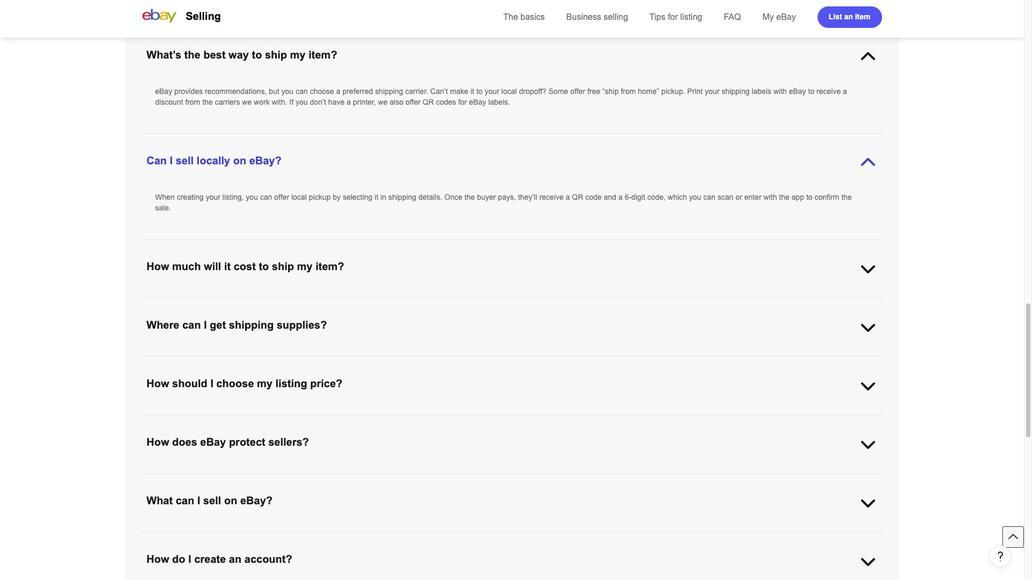 Task type: locate. For each thing, give the bounding box(es) containing it.
have
[[328, 98, 345, 107], [477, 475, 493, 484]]

provides
[[174, 87, 203, 96]]

most
[[169, 416, 185, 425]]

qr inside ebay provides recommendations, but you can choose a preferred shipping carrier. can't make it to your local dropoff? some offer free "ship from home" pickup. print your shipping labels with ebay to receive a discount from the carriers we work with. if you don't have a printer, we also offer qr codes for ebay labels.
[[423, 98, 434, 107]]

we up auctions
[[209, 416, 219, 425]]

price right 'items.'
[[527, 416, 543, 425]]

or inside when creating your listing, you can offer local pickup by selecting it in shipping details. once the buyer pays, they'll receive a qr code and a 6-digit code, which you can scan or enter with the app to confirm the sale.
[[736, 193, 743, 202]]

receive inside when creating your listing, you can offer local pickup by selecting it in shipping details. once the buyer pays, they'll receive a qr code and a 6-digit code, which you can scan or enter with the app to confirm the sale.
[[540, 193, 564, 202]]

ebay
[[777, 12, 797, 22], [155, 87, 172, 96], [790, 87, 807, 96], [469, 98, 487, 107], [200, 437, 226, 449]]

account?
[[245, 554, 292, 566]]

ebay left labels.
[[469, 98, 487, 107]]

the inside ebay provides recommendations, but you can choose a preferred shipping carrier. can't make it to your local dropoff? some offer free "ship from home" pickup. print your shipping labels with ebay to receive a discount from the carriers we work with. if you don't have a printer, we also offer qr codes for ebay labels.
[[202, 98, 213, 107]]

more up sellers?
[[273, 427, 290, 436]]

2 horizontal spatial price
[[527, 416, 543, 425]]

item inside the "for most items, we can provide a price recommendation for you based on recently sold, similar items. how you price your item can depend on how you prefer to sell it—auction or buy it now. choose a lower starting price for auctions to create more interest."
[[562, 416, 576, 425]]

local left pickup
[[292, 193, 307, 202]]

0 vertical spatial or
[[736, 193, 743, 202]]

help, opens dialogs image
[[996, 552, 1006, 563]]

offer down the carrier.
[[406, 98, 421, 107]]

1 vertical spatial choose
[[184, 299, 209, 308]]

when up sale.
[[155, 193, 175, 202]]

qr left "code"
[[572, 193, 584, 202]]

0 horizontal spatial from
[[185, 98, 200, 107]]

an
[[845, 12, 854, 21], [229, 554, 242, 566]]

or inside the "for most items, we can provide a price recommendation for you based on recently sold, similar items. how you price your item can depend on how you prefer to sell it—auction or buy it now. choose a lower starting price for auctions to create more interest."
[[742, 416, 749, 425]]

does
[[172, 437, 197, 449]]

can left depend
[[578, 416, 591, 425]]

home"
[[638, 87, 660, 96]]

choose
[[310, 87, 334, 96], [184, 299, 209, 308], [217, 378, 254, 390]]

sell down understand
[[203, 495, 221, 507]]

i for sell
[[197, 495, 200, 507]]

how much will it cost to ship my item?
[[147, 261, 344, 273]]

0 horizontal spatial qr
[[423, 98, 434, 107]]

0 vertical spatial offer
[[571, 87, 586, 96]]

0 vertical spatial create
[[250, 427, 271, 436]]

price up sellers?
[[268, 416, 285, 425]]

can right but
[[296, 87, 308, 96]]

ebay down auctions
[[200, 437, 226, 449]]

1 vertical spatial and
[[373, 299, 386, 308]]

carrier.
[[406, 87, 429, 96]]

item left depend
[[562, 416, 576, 425]]

0 vertical spatial item?
[[309, 49, 337, 61]]

offer left free on the top of the page
[[571, 87, 586, 96]]

item? up greatest
[[316, 261, 344, 273]]

way
[[229, 49, 249, 61]]

2 horizontal spatial offer
[[571, 87, 586, 96]]

that for protect
[[287, 475, 299, 484]]

create inside the "for most items, we can provide a price recommendation for you based on recently sold, similar items. how you price your item can depend on how you prefer to sell it—auction or buy it now. choose a lower starting price for auctions to create more interest."
[[250, 427, 271, 436]]

1 vertical spatial my
[[297, 261, 313, 273]]

how left do
[[147, 554, 169, 566]]

also
[[390, 98, 404, 107]]

the right offers
[[311, 299, 322, 308]]

how down starting
[[147, 437, 169, 449]]

have inside ebay provides recommendations, but you can choose a preferred shipping carrier. can't make it to your local dropoff? some offer free "ship from home" pickup. print your shipping labels with ebay to receive a discount from the carriers we work with. if you don't have a printer, we also offer qr codes for ebay labels.
[[328, 98, 345, 107]]

0 vertical spatial about
[[500, 299, 519, 308]]

2 vertical spatial choose
[[217, 378, 254, 390]]

it right the make
[[471, 87, 475, 96]]

starting
[[155, 427, 180, 436]]

much
[[172, 261, 201, 273]]

with right labels
[[774, 87, 787, 96]]

0 horizontal spatial local
[[292, 193, 307, 202]]

how left much
[[147, 261, 169, 273]]

from right "ship
[[621, 87, 636, 96]]

item right list at the top right of page
[[856, 12, 871, 21]]

1 vertical spatial local
[[292, 193, 307, 202]]

0 vertical spatial receive
[[817, 87, 841, 96]]

item?
[[309, 49, 337, 61], [316, 261, 344, 273]]

learn right back.
[[532, 475, 552, 484]]

ebay? right 'locally' at the left of the page
[[249, 155, 282, 167]]

for inside ebay provides recommendations, but you can choose a preferred shipping carrier. can't make it to your local dropoff? some offer free "ship from home" pickup. print your shipping labels with ebay to receive a discount from the carriers we work with. if you don't have a printer, we also offer qr codes for ebay labels.
[[459, 98, 467, 107]]

you
[[282, 87, 294, 96], [296, 98, 308, 107], [246, 193, 258, 202], [690, 193, 702, 202], [356, 416, 368, 425], [513, 416, 525, 425], [646, 416, 658, 425]]

selecting
[[343, 193, 373, 202]]

1 vertical spatial ship
[[272, 261, 294, 273]]

for right the "tips"
[[668, 12, 678, 22]]

0 vertical spatial from
[[621, 87, 636, 96]]

can i sell locally on ebay?
[[147, 155, 282, 167]]

learn right you.
[[460, 299, 479, 308]]

can left scan
[[704, 193, 716, 202]]

sellers?
[[269, 437, 309, 449]]

an right list at the top right of page
[[845, 12, 854, 21]]

i left 'get'
[[204, 320, 207, 331]]

2 vertical spatial offer
[[274, 193, 289, 202]]

1 vertical spatial with
[[764, 193, 778, 202]]

for
[[668, 12, 678, 22], [459, 98, 467, 107], [432, 299, 441, 308], [345, 416, 354, 425], [200, 427, 209, 436]]

1 horizontal spatial sell
[[203, 495, 221, 507]]

cost
[[234, 261, 256, 273]]

with inside when creating your listing, you can offer local pickup by selecting it in shipping details. once the buyer pays, they'll receive a qr code and a 6-digit code, which you can scan or enter with the app to confirm the sale.
[[764, 193, 778, 202]]

you right 'items.'
[[513, 416, 525, 425]]

for left you.
[[432, 299, 441, 308]]

0 vertical spatial ebay?
[[249, 155, 282, 167]]

ship
[[265, 49, 287, 61], [272, 261, 294, 273]]

0 horizontal spatial about
[[500, 299, 519, 308]]

it—auction
[[704, 416, 740, 425]]

things
[[223, 475, 243, 484]]

you.
[[443, 299, 457, 308]]

selling
[[604, 12, 628, 22]]

0 vertical spatial qr
[[423, 98, 434, 107]]

the
[[184, 49, 201, 61], [202, 98, 213, 107], [465, 193, 475, 202], [780, 193, 790, 202], [842, 193, 852, 202], [211, 299, 221, 308], [311, 299, 322, 308]]

free
[[588, 87, 601, 96]]

how right 'items.'
[[495, 416, 511, 425]]

it left in
[[375, 193, 379, 202]]

my up provide on the left bottom of the page
[[257, 378, 273, 390]]

0 vertical spatial local
[[502, 87, 517, 96]]

1 horizontal spatial offer
[[406, 98, 421, 107]]

0 horizontal spatial learn
[[460, 299, 479, 308]]

2 horizontal spatial sell
[[691, 416, 702, 425]]

in
[[381, 193, 387, 202]]

tips
[[650, 12, 666, 22]]

0 horizontal spatial sell
[[176, 155, 194, 167]]

offer
[[571, 87, 586, 96], [406, 98, 421, 107], [274, 193, 289, 202]]

0 vertical spatial item
[[856, 12, 871, 21]]

how for how should i choose my listing price?
[[147, 378, 169, 390]]

basics
[[521, 12, 545, 22]]

how
[[630, 416, 644, 425]]

1 horizontal spatial receive
[[817, 87, 841, 96]]

0 vertical spatial have
[[328, 98, 345, 107]]

your left depend
[[545, 416, 560, 425]]

tips for listing link
[[650, 12, 703, 22]]

1 vertical spatial or
[[742, 416, 749, 425]]

0 horizontal spatial receive
[[540, 193, 564, 202]]

0 horizontal spatial more
[[273, 427, 290, 436]]

2 horizontal spatial it
[[471, 87, 475, 96]]

discount
[[155, 98, 183, 107]]

receive
[[817, 87, 841, 96], [540, 193, 564, 202]]

0 vertical spatial choose
[[310, 87, 334, 96]]

we right do,
[[465, 475, 475, 484]]

do,
[[453, 475, 463, 484]]

how should i choose my listing price?
[[147, 378, 343, 390]]

recently
[[403, 416, 429, 425]]

tips for listing
[[650, 12, 703, 22]]

details.
[[419, 193, 443, 202]]

1 horizontal spatial and
[[604, 193, 617, 202]]

price
[[268, 416, 285, 425], [527, 416, 543, 425], [182, 427, 198, 436]]

1 vertical spatial ebay?
[[240, 495, 273, 507]]

sell
[[176, 155, 194, 167], [691, 416, 702, 425], [203, 495, 221, 507]]

labels.
[[489, 98, 510, 107]]

how inside the "for most items, we can provide a price recommendation for you based on recently sold, similar items. how you price your item can depend on how you prefer to sell it—auction or buy it now. choose a lower starting price for auctions to create more interest."
[[495, 416, 511, 425]]

1 vertical spatial an
[[229, 554, 242, 566]]

it inside ebay provides recommendations, but you can choose a preferred shipping carrier. can't make it to your local dropoff? some offer free "ship from home" pickup. print your shipping labels with ebay to receive a discount from the carriers we work with. if you don't have a printer, we also offer qr codes for ebay labels.
[[471, 87, 475, 96]]

0 horizontal spatial choose
[[184, 299, 209, 308]]

item? up don't
[[309, 49, 337, 61]]

1 horizontal spatial it
[[375, 193, 379, 202]]

scan
[[718, 193, 734, 202]]

more left seller at the right of page
[[554, 475, 571, 484]]

or right scan
[[736, 193, 743, 202]]

local inside when creating your listing, you can offer local pickup by selecting it in shipping details. once the buyer pays, they'll receive a qr code and a 6-digit code, which you can scan or enter with the app to confirm the sale.
[[292, 193, 307, 202]]

from down provides
[[185, 98, 200, 107]]

listing right the "tips"
[[681, 12, 703, 22]]

for down the make
[[459, 98, 467, 107]]

app
[[792, 193, 805, 202]]

choose up don't
[[310, 87, 334, 96]]

by
[[333, 193, 341, 202]]

happen
[[259, 475, 284, 484]]

0 horizontal spatial create
[[194, 554, 226, 566]]

value
[[353, 299, 371, 308]]

your inside when creating your listing, you can offer local pickup by selecting it in shipping details. once the buyer pays, they'll receive a qr code and a 6-digit code, which you can scan or enter with the app to confirm the sale.
[[206, 193, 221, 202]]

business
[[567, 12, 602, 22]]

or left the buy
[[742, 416, 749, 425]]

recommendation
[[287, 416, 343, 425]]

2 vertical spatial sell
[[203, 495, 221, 507]]

1 vertical spatial item
[[562, 416, 576, 425]]

to right the make
[[477, 87, 483, 96]]

ship right cost
[[272, 261, 294, 273]]

protection
[[614, 475, 647, 484]]

ebay right labels
[[790, 87, 807, 96]]

1 vertical spatial more
[[273, 427, 290, 436]]

should
[[172, 378, 208, 390]]

1 vertical spatial qr
[[572, 193, 584, 202]]

you left based at the left of the page
[[356, 416, 368, 425]]

sell inside the "for most items, we can provide a price recommendation for you based on recently sold, similar items. how you price your item can depend on how you prefer to sell it—auction or buy it now. choose a lower starting price for auctions to create more interest."
[[691, 416, 702, 425]]

can
[[147, 155, 167, 167]]

0 vertical spatial with
[[774, 87, 787, 96]]

1 horizontal spatial price
[[268, 416, 285, 425]]

choose right you
[[184, 299, 209, 308]]

how
[[147, 261, 169, 273], [147, 378, 169, 390], [495, 416, 511, 425], [147, 437, 169, 449], [147, 554, 169, 566]]

more right you.
[[481, 299, 498, 308]]

to right the way
[[252, 49, 262, 61]]

items,
[[187, 416, 207, 425]]

offers
[[291, 299, 309, 308]]

we
[[242, 98, 252, 107], [378, 98, 388, 107], [209, 416, 219, 425], [465, 475, 475, 484]]

1 vertical spatial when
[[415, 475, 434, 484]]

0 horizontal spatial when
[[155, 193, 175, 202]]

you right if
[[296, 98, 308, 107]]

0 vertical spatial listing
[[681, 12, 703, 22]]

digit
[[632, 193, 646, 202]]

you can choose the shipping option that offers the greatest value and convenience for you. learn more about shipping .
[[155, 299, 551, 308]]

the left app
[[780, 193, 790, 202]]

for left based at the left of the page
[[345, 416, 354, 425]]

i for choose
[[211, 378, 214, 390]]

2 horizontal spatial choose
[[310, 87, 334, 96]]

1 horizontal spatial more
[[481, 299, 498, 308]]

2 horizontal spatial more
[[554, 475, 571, 484]]

0 vertical spatial sell
[[176, 155, 194, 167]]

from
[[621, 87, 636, 96], [185, 98, 200, 107]]

1 horizontal spatial choose
[[217, 378, 254, 390]]

sell right prefer
[[691, 416, 702, 425]]

i right should
[[211, 378, 214, 390]]

1 horizontal spatial .
[[647, 475, 649, 484]]

1 horizontal spatial learn
[[532, 475, 552, 484]]

they'll
[[518, 193, 538, 202]]

an left the account?
[[229, 554, 242, 566]]

that left offers
[[276, 299, 288, 308]]

0 vertical spatial my
[[290, 49, 306, 61]]

when left they
[[415, 475, 434, 484]]

1 horizontal spatial create
[[250, 427, 271, 436]]

and right value
[[373, 299, 386, 308]]

which
[[668, 193, 688, 202]]

1 vertical spatial sell
[[691, 416, 702, 425]]

for down items,
[[200, 427, 209, 436]]

i right do
[[188, 554, 191, 566]]

offer left pickup
[[274, 193, 289, 202]]

my up if
[[290, 49, 306, 61]]

1 vertical spatial about
[[573, 475, 592, 484]]

ship up but
[[265, 49, 287, 61]]

0 vertical spatial when
[[155, 193, 175, 202]]

local
[[502, 87, 517, 96], [292, 193, 307, 202]]

0 vertical spatial and
[[604, 193, 617, 202]]

receive inside ebay provides recommendations, but you can choose a preferred shipping carrier. can't make it to your local dropoff? some offer free "ship from home" pickup. print your shipping labels with ebay to receive a discount from the carriers we work with. if you don't have a printer, we also offer qr codes for ebay labels.
[[817, 87, 841, 96]]

1 vertical spatial .
[[647, 475, 649, 484]]

what
[[147, 495, 173, 507]]

ebay? for what can i sell on ebay?
[[240, 495, 273, 507]]

1 vertical spatial have
[[477, 475, 493, 484]]

and inside when creating your listing, you can offer local pickup by selecting it in shipping details. once the buyer pays, they'll receive a qr code and a 6-digit code, which you can scan or enter with the app to confirm the sale.
[[604, 193, 617, 202]]

learn
[[460, 299, 479, 308], [532, 475, 552, 484]]

0 horizontal spatial listing
[[276, 378, 307, 390]]

it right will
[[224, 261, 231, 273]]

0 vertical spatial it
[[471, 87, 475, 96]]

how for how does ebay protect sellers?
[[147, 437, 169, 449]]

1 horizontal spatial local
[[502, 87, 517, 96]]

have right do,
[[477, 475, 493, 484]]

1 horizontal spatial item
[[856, 12, 871, 21]]

your inside the "for most items, we can provide a price recommendation for you based on recently sold, similar items. how you price your item can depend on how you prefer to sell it—auction or buy it now. choose a lower starting price for auctions to create more interest."
[[545, 416, 560, 425]]

your left listing,
[[206, 193, 221, 202]]

0 vertical spatial ship
[[265, 49, 287, 61]]

and right "code"
[[604, 193, 617, 202]]

0 vertical spatial learn
[[460, 299, 479, 308]]

0 vertical spatial .
[[549, 299, 551, 308]]

we left also
[[378, 98, 388, 107]]

with inside ebay provides recommendations, but you can choose a preferred shipping carrier. can't make it to your local dropoff? some offer free "ship from home" pickup. print your shipping labels with ebay to receive a discount from the carriers we work with. if you don't have a printer, we also offer qr codes for ebay labels.
[[774, 87, 787, 96]]

creating
[[177, 193, 204, 202]]

lower
[[826, 416, 844, 425]]

0 horizontal spatial .
[[549, 299, 551, 308]]

that left things
[[208, 475, 221, 484]]

1 horizontal spatial when
[[415, 475, 434, 484]]

preferred
[[343, 87, 373, 96]]

2 vertical spatial it
[[224, 261, 231, 273]]

1 horizontal spatial qr
[[572, 193, 584, 202]]

to right app
[[807, 193, 813, 202]]

0 horizontal spatial item
[[562, 416, 576, 425]]

1 vertical spatial it
[[375, 193, 379, 202]]

0 horizontal spatial offer
[[274, 193, 289, 202]]

1 vertical spatial receive
[[540, 193, 564, 202]]

local up labels.
[[502, 87, 517, 96]]

sell right can
[[176, 155, 194, 167]]

can right you
[[170, 299, 182, 308]]

1 horizontal spatial an
[[845, 12, 854, 21]]

seller.
[[393, 475, 413, 484]]

price up does
[[182, 427, 198, 436]]

0 horizontal spatial an
[[229, 554, 242, 566]]

now.
[[773, 416, 789, 425]]

2 vertical spatial more
[[554, 475, 571, 484]]

0 vertical spatial an
[[845, 12, 854, 21]]

how do i create an account?
[[147, 554, 292, 566]]

with right enter
[[764, 193, 778, 202]]



Task type: vqa. For each thing, say whether or not it's contained in the screenshot.
Date to the bottom
no



Task type: describe. For each thing, give the bounding box(es) containing it.
print
[[688, 87, 703, 96]]

with.
[[272, 98, 287, 107]]

you right listing,
[[246, 193, 258, 202]]

best
[[204, 49, 226, 61]]

how does ebay protect sellers?
[[147, 437, 309, 449]]

0 horizontal spatial and
[[373, 299, 386, 308]]

the
[[504, 12, 518, 22]]

the right once
[[465, 193, 475, 202]]

we left work
[[242, 98, 252, 107]]

can left 'get'
[[182, 320, 201, 331]]

pays,
[[498, 193, 516, 202]]

protect
[[229, 437, 266, 449]]

the basics link
[[504, 12, 545, 22]]

my ebay link
[[763, 12, 797, 22]]

business selling
[[567, 12, 628, 22]]

of
[[327, 475, 333, 484]]

your right print
[[705, 87, 720, 96]]

buy
[[751, 416, 764, 425]]

the up 'get'
[[211, 299, 221, 308]]

seller
[[594, 475, 612, 484]]

control
[[352, 475, 374, 484]]

learn more about shipping link
[[460, 299, 549, 308]]

convenience
[[388, 299, 430, 308]]

can right things
[[245, 475, 257, 484]]

1 vertical spatial from
[[185, 98, 200, 107]]

on down things
[[224, 495, 237, 507]]

ebay right 'my'
[[777, 12, 797, 22]]

pickup
[[309, 193, 331, 202]]

back.
[[512, 475, 530, 484]]

can up auctions
[[221, 416, 233, 425]]

1 vertical spatial create
[[194, 554, 226, 566]]

to right prefer
[[682, 416, 688, 425]]

option
[[253, 299, 274, 308]]

1 vertical spatial offer
[[406, 98, 421, 107]]

how for how much will it cost to ship my item?
[[147, 261, 169, 273]]

will
[[204, 261, 221, 273]]

listing,
[[223, 193, 244, 202]]

locally
[[197, 155, 230, 167]]

prefer
[[660, 416, 680, 425]]

the basics
[[504, 12, 545, 22]]

1 vertical spatial listing
[[276, 378, 307, 390]]

depend
[[593, 416, 618, 425]]

local inside ebay provides recommendations, but you can choose a preferred shipping carrier. can't make it to your local dropoff? some offer free "ship from home" pickup. print your shipping labels with ebay to receive a discount from the carriers we work with. if you don't have a printer, we also offer qr codes for ebay labels.
[[502, 87, 517, 96]]

work
[[254, 98, 270, 107]]

it
[[766, 416, 771, 425]]

0 horizontal spatial price
[[182, 427, 198, 436]]

out
[[314, 475, 325, 484]]

1 horizontal spatial about
[[573, 475, 592, 484]]

labels
[[752, 87, 772, 96]]

the left best
[[184, 49, 201, 61]]

supplies?
[[277, 320, 327, 331]]

2 vertical spatial my
[[257, 378, 273, 390]]

i right can
[[170, 155, 173, 167]]

the right confirm
[[842, 193, 852, 202]]

when inside when creating your listing, you can offer local pickup by selecting it in shipping details. once the buyer pays, they'll receive a qr code and a 6-digit code, which you can scan or enter with the app to confirm the sale.
[[155, 193, 175, 202]]

interest.
[[292, 427, 319, 436]]

sold,
[[431, 416, 447, 425]]

can right listing,
[[260, 193, 272, 202]]

ebay? for can i sell locally on ebay?
[[249, 155, 282, 167]]

to right cost
[[259, 261, 269, 273]]

1 vertical spatial item?
[[316, 261, 344, 273]]

carriers
[[215, 98, 240, 107]]

your left back.
[[495, 475, 510, 484]]

do
[[172, 554, 185, 566]]

codes
[[436, 98, 456, 107]]

offer inside when creating your listing, you can offer local pickup by selecting it in shipping details. once the buyer pays, they'll receive a qr code and a 6-digit code, which you can scan or enter with the app to confirm the sale.
[[274, 193, 289, 202]]

can't
[[431, 87, 448, 96]]

you
[[155, 299, 168, 308]]

1 horizontal spatial have
[[477, 475, 493, 484]]

you right how
[[646, 416, 658, 425]]

make
[[450, 87, 469, 96]]

where can i get shipping supplies?
[[147, 320, 327, 331]]

provide
[[235, 416, 260, 425]]

1 horizontal spatial from
[[621, 87, 636, 96]]

more inside the "for most items, we can provide a price recommendation for you based on recently sold, similar items. how you price your item can depend on how you prefer to sell it—auction or buy it now. choose a lower starting price for auctions to create more interest."
[[273, 427, 290, 436]]

i for create
[[188, 554, 191, 566]]

price?
[[310, 378, 343, 390]]

greatest
[[324, 299, 351, 308]]

sale.
[[155, 204, 171, 212]]

business selling link
[[567, 12, 628, 22]]

on right based at the left of the page
[[393, 416, 401, 425]]

my ebay
[[763, 12, 797, 22]]

similar
[[449, 416, 471, 425]]

confirm
[[815, 193, 840, 202]]

choose inside ebay provides recommendations, but you can choose a preferred shipping carrier. can't make it to your local dropoff? some offer free "ship from home" pickup. print your shipping labels with ebay to receive a discount from the carriers we work with. if you don't have a printer, we also offer qr codes for ebay labels.
[[310, 87, 334, 96]]

recommendations,
[[205, 87, 267, 96]]

you up if
[[282, 87, 294, 96]]

if
[[290, 98, 294, 107]]

on right 'locally' at the left of the page
[[233, 155, 246, 167]]

can inside ebay provides recommendations, but you can choose a preferred shipping carrier. can't make it to your local dropoff? some offer free "ship from home" pickup. print your shipping labels with ebay to receive a discount from the carriers we work with. if you don't have a printer, we also offer qr codes for ebay labels.
[[296, 87, 308, 96]]

what's
[[147, 49, 181, 61]]

i for get
[[204, 320, 207, 331]]

learn more about seller protection link
[[532, 475, 647, 484]]

shipping inside when creating your listing, you can offer local pickup by selecting it in shipping details. once the buyer pays, they'll receive a qr code and a 6-digit code, which you can scan or enter with the app to confirm the sale.
[[389, 193, 417, 202]]

ebay up discount
[[155, 87, 172, 96]]

qr inside when creating your listing, you can offer local pickup by selecting it in shipping details. once the buyer pays, they'll receive a qr code and a 6-digit code, which you can scan or enter with the app to confirm the sale.
[[572, 193, 584, 202]]

1 vertical spatial learn
[[532, 475, 552, 484]]

but
[[269, 87, 280, 96]]

printer,
[[353, 98, 376, 107]]

to right labels
[[809, 87, 815, 96]]

can down understand
[[176, 495, 194, 507]]

to inside when creating your listing, you can offer local pickup by selecting it in shipping details. once the buyer pays, they'll receive a qr code and a 6-digit code, which you can scan or enter with the app to confirm the sale.
[[807, 193, 813, 202]]

0 vertical spatial more
[[481, 299, 498, 308]]

on left how
[[620, 416, 628, 425]]

faq
[[724, 12, 742, 22]]

to down provide on the left bottom of the page
[[241, 427, 248, 436]]

0 horizontal spatial it
[[224, 261, 231, 273]]

faq link
[[724, 12, 742, 22]]

we inside the "for most items, we can provide a price recommendation for you based on recently sold, similar items. how you price your item can depend on how you prefer to sell it—auction or buy it now. choose a lower starting price for auctions to create more interest."
[[209, 416, 219, 425]]

your up labels.
[[485, 87, 500, 96]]

that for it
[[276, 299, 288, 308]]

how for how do i create an account?
[[147, 554, 169, 566]]

you right which
[[690, 193, 702, 202]]

choose
[[791, 416, 817, 425]]

items.
[[473, 416, 493, 425]]

buyer
[[477, 193, 496, 202]]

"ship
[[603, 87, 619, 96]]

your right of
[[335, 475, 350, 484]]

some
[[549, 87, 569, 96]]

code
[[586, 193, 602, 202]]

for
[[155, 416, 166, 425]]

1 horizontal spatial listing
[[681, 12, 703, 22]]

it inside when creating your listing, you can offer local pickup by selecting it in shipping details. once the buyer pays, they'll receive a qr code and a 6-digit code, which you can scan or enter with the app to confirm the sale.
[[375, 193, 379, 202]]



